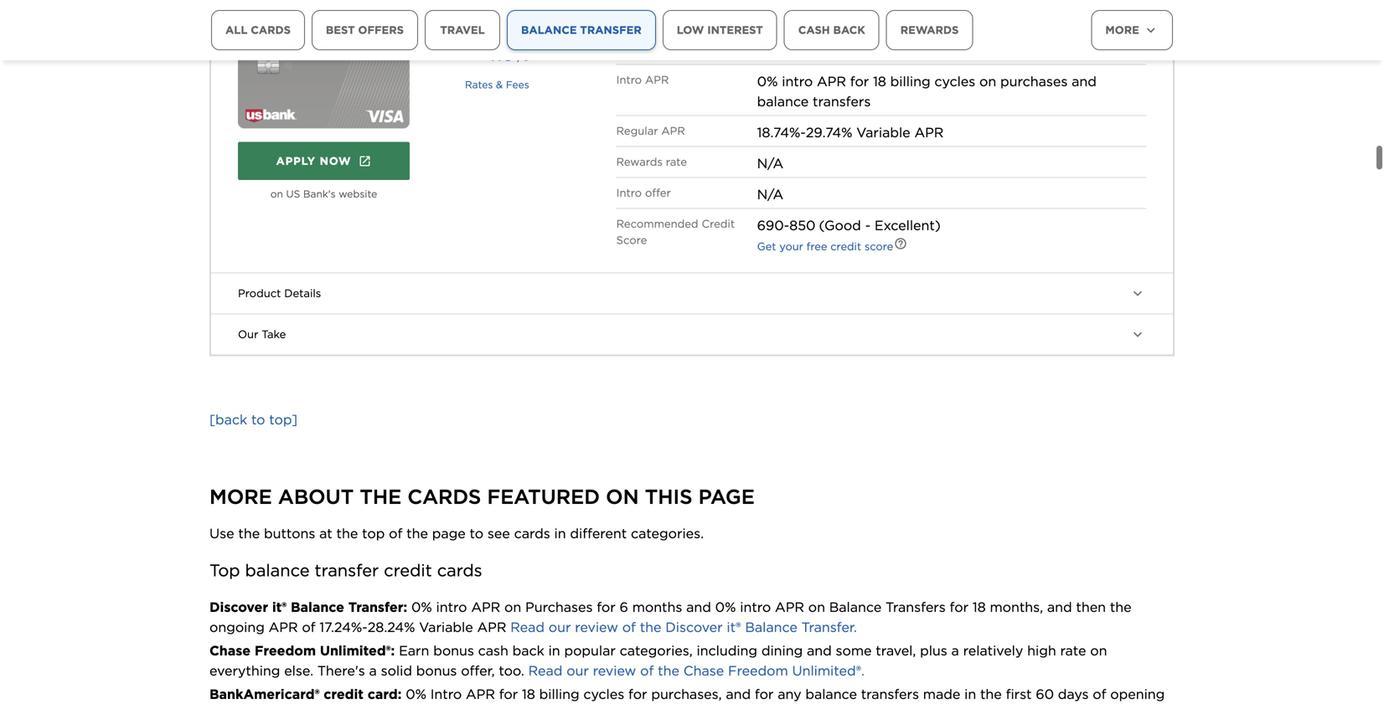 Task type: locate. For each thing, give the bounding box(es) containing it.
0 vertical spatial your
[[779, 160, 803, 173]]

credit left card.
[[209, 647, 248, 663]]

card:
[[368, 606, 402, 623]]

in
[[548, 563, 560, 579], [964, 606, 976, 623]]

1 horizontal spatial read
[[889, 626, 923, 643]]

0 horizontal spatial variable
[[419, 539, 473, 556]]

cycles inside 0% intro apr for 18 billing cycles for purchases, and for any balance transfers made in the first 60 days of opening your account. after the intro apr offer ends, a variable apr that's currently 16.24%-26.24% will apply.
[[583, 606, 624, 623]]

2 vertical spatial read
[[965, 670, 999, 686]]

1 vertical spatial bankamericard®
[[1044, 626, 1152, 643]]

offer down 26.24%
[[781, 670, 813, 686]]

cycles
[[935, 0, 975, 9], [583, 606, 624, 623]]

our down purchases
[[549, 539, 571, 556]]

1 horizontal spatial offer
[[645, 106, 671, 119]]

cycles inside 0% intro apr for 18 billing cycles on purchases and balance transfers
[[935, 0, 975, 9]]

rewards right the back
[[900, 23, 959, 36]]

29.74%
[[806, 44, 852, 60]]

cards down cards
[[437, 481, 482, 501]]

rewards
[[900, 23, 959, 36], [616, 75, 663, 88]]

2 horizontal spatial variable
[[856, 44, 910, 60]]

credit
[[830, 160, 861, 173], [384, 481, 432, 501], [324, 606, 364, 623], [209, 647, 248, 663]]

18 down the too.
[[522, 606, 535, 623]]

bankamericard® up account. on the bottom left of page
[[209, 606, 320, 623]]

travel,
[[876, 563, 916, 579]]

2 vertical spatial balance
[[805, 606, 857, 623]]

rate right high
[[1060, 563, 1086, 579]]

intro
[[616, 106, 642, 119], [430, 606, 462, 623]]

1 vertical spatial offer
[[436, 626, 467, 643]]

0 horizontal spatial rewards
[[616, 75, 663, 88]]

billing up rewards link
[[890, 0, 931, 9]]

our for discover
[[549, 539, 571, 556]]

read down purchases
[[510, 539, 545, 556]]

18 inside 0% intro apr for 18 billing cycles for purchases, and for any balance transfers made in the first 60 days of opening your account. after the intro apr offer ends, a variable apr that's currently 16.24%-26.24% will apply.
[[522, 606, 535, 623]]

18 inside 0% intro apr on purchases for 6 months and 0% intro apr on balance transfers for 18 months, and then the ongoing apr of 17.24%-28.24% variable apr
[[973, 519, 986, 535]]

1 horizontal spatial -
[[865, 137, 871, 153]]

0 horizontal spatial cycles
[[583, 606, 624, 623]]

balance up will
[[805, 606, 857, 623]]

0 vertical spatial read
[[510, 539, 545, 556]]

review down made
[[954, 626, 997, 643]]

1 horizontal spatial cycles
[[935, 0, 975, 9]]

more about the cards featured on this page
[[209, 405, 755, 429]]

intro inside 0% intro apr for 18 billing cycles on purchases and balance transfers
[[782, 0, 813, 9]]

billing inside 0% intro apr for 18 billing cycles on purchases and balance transfers
[[890, 0, 931, 9]]

of down discover it® balance transfer:
[[302, 539, 315, 556]]

2 horizontal spatial 18
[[973, 519, 986, 535]]

our
[[549, 539, 571, 556], [927, 626, 950, 643], [1003, 670, 1025, 686]]

cash up offer,
[[478, 563, 508, 579]]

balance up transfer. at the bottom right of the page
[[829, 519, 882, 535]]

0 horizontal spatial wells
[[209, 670, 247, 686]]

recommended credit score
[[616, 137, 735, 166]]

0 vertical spatial bankamericard®
[[209, 606, 320, 623]]

1 vertical spatial active
[[252, 690, 295, 706]]

score
[[616, 153, 647, 166]]

variable inside 0% intro apr on purchases for 6 months and 0% intro apr on balance transfers for 18 months, and then the ongoing apr of 17.24%-28.24% variable apr
[[419, 539, 473, 556]]

cycles for on
[[935, 0, 975, 9]]

discover up including on the right of the page
[[665, 539, 723, 556]]

transfers up apply.
[[861, 606, 919, 623]]

1 - from the left
[[784, 137, 789, 153]]

top balance transfer credit cards
[[209, 481, 482, 501]]

read our review of the discover it® balance transfer.
[[506, 539, 857, 556]]

0 horizontal spatial our
[[549, 539, 571, 556]]

intro inside 0% intro apr for 18 billing cycles for purchases, and for any balance transfers made in the first 60 days of opening your account. after the intro apr offer ends, a variable apr that's currently 16.24%-26.24% will apply.
[[367, 626, 398, 643]]

credit down (good
[[830, 160, 861, 173]]

score
[[865, 160, 893, 173]]

read inside read our review of the bankamericard® credit card.
[[889, 626, 923, 643]]

review for bankamericard®
[[954, 626, 997, 643]]

best offers
[[326, 23, 404, 36]]

0 vertical spatial 18
[[873, 0, 886, 9]]

the
[[360, 405, 401, 429]]

and up the 16.24%-
[[726, 606, 751, 623]]

any
[[778, 606, 801, 623]]

it® up including on the right of the page
[[727, 539, 741, 556]]

28.24%
[[368, 539, 415, 556]]

a left great
[[686, 670, 693, 686]]

active down card.
[[252, 690, 295, 706]]

1 vertical spatial transfers
[[861, 606, 919, 623]]

the down first
[[1018, 626, 1040, 643]]

intro down card:
[[367, 626, 398, 643]]

of inside read our review of the wells fargo active cash® card.
[[1077, 670, 1090, 686]]

0 horizontal spatial discover
[[209, 519, 268, 535]]

earn
[[399, 563, 429, 579]]

back up the too.
[[512, 563, 544, 579]]

of inside read our review of the bankamericard® credit card.
[[1001, 626, 1014, 643]]

0%
[[757, 0, 778, 9], [411, 519, 432, 535], [715, 519, 736, 535], [406, 606, 426, 623]]

it®
[[272, 519, 287, 535], [727, 539, 741, 556]]

a inside 0% intro apr for 18 billing cycles for purchases, and for any balance transfers made in the first 60 days of opening your account. after the intro apr offer ends, a variable apr that's currently 16.24%-26.24% will apply.
[[510, 626, 518, 643]]

bankamericard® credit card:
[[209, 606, 406, 623]]

18.74%-29.74% variable apr
[[757, 44, 944, 60]]

balance
[[521, 23, 577, 36], [291, 519, 344, 535], [829, 519, 882, 535], [745, 539, 797, 556]]

of down 6
[[622, 539, 636, 556]]

0 horizontal spatial -
[[784, 137, 789, 153]]

of down first
[[1001, 626, 1014, 643]]

featured
[[487, 405, 600, 429]]

offer left "ends,"
[[436, 626, 467, 643]]

1 vertical spatial billing
[[539, 606, 579, 623]]

read inside read our review of the wells fargo active cash® card.
[[965, 670, 999, 686]]

read our review of the wells fargo active cash® card. link
[[209, 670, 1156, 706]]

else.
[[284, 583, 313, 599]]

of
[[302, 539, 315, 556], [622, 539, 636, 556], [1093, 606, 1106, 623], [1001, 626, 1014, 643], [1077, 670, 1090, 686]]

your inside 0% intro apr for 18 billing cycles for purchases, and for any balance transfers made in the first 60 days of opening your account. after the intro apr offer ends, a variable apr that's currently 16.24%-26.24% will apply.
[[209, 626, 239, 643]]

read for discover
[[510, 539, 545, 556]]

2%
[[465, 670, 484, 686]]

will
[[820, 626, 842, 643]]

1 vertical spatial cycles
[[583, 606, 624, 623]]

cards right the all
[[251, 23, 291, 36]]

0 vertical spatial offer
[[645, 106, 671, 119]]

rewards inside product offers quick filters tab list
[[900, 23, 959, 36]]

1 horizontal spatial your
[[779, 160, 803, 173]]

bonus up offer,
[[433, 563, 474, 579]]

your left account. on the bottom left of page
[[209, 626, 239, 643]]

all cards
[[225, 23, 291, 36]]

variable up wells fargo active cash® card: enjoy 2% cash back on purchases, plus a great bonus offer and intro apr period.
[[522, 626, 576, 643]]

0 horizontal spatial read
[[510, 539, 545, 556]]

- up 'score'
[[865, 137, 871, 153]]

about
[[278, 405, 354, 429]]

1 vertical spatial cards
[[437, 481, 482, 501]]

0 horizontal spatial 18
[[522, 606, 535, 623]]

cash
[[478, 563, 508, 579], [488, 670, 519, 686]]

cash®
[[342, 670, 380, 686], [299, 690, 337, 706]]

balance inside product offers quick filters tab list
[[521, 23, 577, 36]]

0 vertical spatial plus
[[920, 563, 947, 579]]

read
[[510, 539, 545, 556], [889, 626, 923, 643], [965, 670, 999, 686]]

rate down regular apr
[[666, 75, 687, 88]]

1 vertical spatial n/a
[[757, 106, 784, 122]]

rewards rate
[[616, 75, 687, 88]]

your down the 850
[[779, 160, 803, 173]]

back right 2%
[[523, 670, 555, 686]]

account.
[[243, 626, 300, 643]]

cycles for for
[[583, 606, 624, 623]]

2 vertical spatial our
[[1003, 670, 1025, 686]]

0 horizontal spatial billing
[[539, 606, 579, 623]]

1 horizontal spatial discover
[[665, 539, 723, 556]]

great
[[697, 670, 732, 686]]

review inside read our review of the wells fargo active cash® card.
[[1029, 670, 1073, 686]]

0 vertical spatial back
[[512, 563, 544, 579]]

0 vertical spatial cash
[[478, 563, 508, 579]]

1 horizontal spatial fargo
[[251, 670, 291, 686]]

regular apr
[[616, 44, 685, 57]]

2 n/a from the top
[[757, 106, 784, 122]]

fargo down card.
[[251, 670, 291, 686]]

0 vertical spatial cards
[[251, 23, 291, 36]]

freedom
[[255, 563, 316, 579]]

0% up 28.24%
[[411, 519, 432, 535]]

review inside read our review of the bankamericard® credit card.
[[954, 626, 997, 643]]

unlimited®:
[[320, 563, 395, 579]]

1 horizontal spatial review
[[954, 626, 997, 643]]

in inside earn bonus cash back in popular categories, including dining and some travel, plus a relatively high rate on everything else. there's a solid bonus offer, too.
[[548, 563, 560, 579]]

0 vertical spatial discover
[[209, 519, 268, 535]]

in left popular
[[548, 563, 560, 579]]

on inside 0% intro apr for 18 billing cycles on purchases and balance transfers
[[979, 0, 996, 9]]

interest
[[707, 23, 763, 36]]

bonus right great
[[736, 670, 777, 686]]

plus down read our review of the bankamericard® credit card.
[[654, 670, 682, 686]]

1 vertical spatial read
[[889, 626, 923, 643]]

0 horizontal spatial review
[[575, 539, 618, 556]]

the right then
[[1110, 519, 1132, 535]]

0% down solid
[[406, 606, 426, 623]]

plus inside earn bonus cash back in popular categories, including dining and some travel, plus a relatively high rate on everything else. there's a solid bonus offer, too.
[[920, 563, 947, 579]]

our down made
[[927, 626, 950, 643]]

1 vertical spatial in
[[964, 606, 976, 623]]

0 vertical spatial transfers
[[813, 13, 871, 29]]

n/a up 690
[[757, 106, 784, 122]]

balance inside 0% intro apr on purchases for 6 months and 0% intro apr on balance transfers for 18 months, and then the ongoing apr of 17.24%-28.24% variable apr
[[829, 519, 882, 535]]

billing for on
[[890, 0, 931, 9]]

read right period.
[[965, 670, 999, 686]]

0 vertical spatial variable
[[856, 44, 910, 60]]

rewards down regular
[[616, 75, 663, 88]]

0 horizontal spatial intro
[[430, 606, 462, 623]]

discover up the ongoing
[[209, 519, 268, 535]]

0% for months
[[411, 519, 432, 535]]

0 vertical spatial cash®
[[342, 670, 380, 686]]

of down days
[[1077, 670, 1090, 686]]

18 for transfers
[[873, 0, 886, 9]]

1 vertical spatial it®
[[727, 539, 741, 556]]

balance up discover it® balance transfer:
[[245, 481, 310, 501]]

1 vertical spatial fargo
[[209, 690, 248, 706]]

credit inside read our review of the bankamericard® credit card.
[[209, 647, 248, 663]]

intro up dining
[[740, 519, 771, 535]]

plus right travel,
[[920, 563, 947, 579]]

0 vertical spatial cycles
[[935, 0, 975, 9]]

cycles up that's
[[583, 606, 624, 623]]

1 horizontal spatial cards
[[437, 481, 482, 501]]

1 horizontal spatial in
[[964, 606, 976, 623]]

wells down account. on the bottom left of page
[[209, 670, 247, 686]]

cards
[[408, 405, 481, 429]]

0 vertical spatial balance
[[757, 13, 809, 29]]

0 horizontal spatial your
[[209, 626, 239, 643]]

on inside earn bonus cash back in popular categories, including dining and some travel, plus a relatively high rate on everything else. there's a solid bonus offer, too.
[[1090, 563, 1107, 579]]

the left first
[[980, 606, 1002, 623]]

on
[[606, 405, 639, 429]]

cycles up rewards link
[[935, 0, 975, 9]]

2 horizontal spatial our
[[1003, 670, 1025, 686]]

1 vertical spatial discover
[[665, 539, 723, 556]]

our down first
[[1003, 670, 1025, 686]]

cash right 2%
[[488, 670, 519, 686]]

relatively
[[963, 563, 1023, 579]]

after
[[304, 626, 338, 643]]

1 horizontal spatial wells
[[1120, 670, 1156, 686]]

fargo
[[251, 670, 291, 686], [209, 690, 248, 706]]

1 vertical spatial 18
[[973, 519, 986, 535]]

2 horizontal spatial read
[[965, 670, 999, 686]]

credit up transfer:
[[384, 481, 432, 501]]

0 vertical spatial active
[[295, 670, 338, 686]]

the
[[1110, 519, 1132, 535], [640, 539, 661, 556], [980, 606, 1002, 623], [342, 626, 363, 643], [1018, 626, 1040, 643], [1094, 670, 1116, 686]]

a right "ends,"
[[510, 626, 518, 643]]

1 horizontal spatial rate
[[1060, 563, 1086, 579]]

1 horizontal spatial variable
[[522, 626, 576, 643]]

active
[[295, 670, 338, 686], [252, 690, 295, 706]]

intro up cash
[[782, 0, 813, 9]]

balance transfer
[[521, 23, 642, 36]]

our inside read our review of the bankamericard® credit card.
[[927, 626, 950, 643]]

1 horizontal spatial bankamericard®
[[1044, 626, 1152, 643]]

0 vertical spatial rate
[[666, 75, 687, 88]]

bankamericard® down days
[[1044, 626, 1152, 643]]

enjoy
[[424, 670, 461, 686]]

apr
[[817, 0, 846, 9], [661, 44, 685, 57], [914, 44, 944, 60], [471, 519, 500, 535], [775, 519, 804, 535], [269, 539, 298, 556], [477, 539, 506, 556], [466, 606, 495, 623], [402, 626, 432, 643], [580, 626, 609, 643], [881, 670, 910, 686]]

ends,
[[471, 626, 506, 643]]

1 vertical spatial rate
[[1060, 563, 1086, 579]]

0% inside 0% intro apr for 18 billing cycles for purchases, and for any balance transfers made in the first 60 days of opening your account. after the intro apr offer ends, a variable apr that's currently 16.24%-26.24% will apply.
[[406, 606, 426, 623]]

fargo down account. on the bottom left of page
[[209, 690, 248, 706]]

1 vertical spatial bonus
[[416, 583, 457, 599]]

our inside read our review of the wells fargo active cash® card.
[[1003, 670, 1025, 686]]

26.24%
[[768, 626, 816, 643]]

balance left the transfer at left
[[521, 23, 577, 36]]

offer inside 0% intro apr for 18 billing cycles for purchases, and for any balance transfers made in the first 60 days of opening your account. after the intro apr offer ends, a variable apr that's currently 16.24%-26.24% will apply.
[[436, 626, 467, 643]]

transfers inside 0% intro apr for 18 billing cycles for purchases, and for any balance transfers made in the first 60 days of opening your account. after the intro apr offer ends, a variable apr that's currently 16.24%-26.24% will apply.
[[861, 606, 919, 623]]

0 vertical spatial fargo
[[251, 670, 291, 686]]

purchases, inside 0% intro apr for 18 billing cycles for purchases, and for any balance transfers made in the first 60 days of opening your account. after the intro apr offer ends, a variable apr that's currently 16.24%-26.24% will apply.
[[651, 606, 722, 623]]

categories,
[[620, 563, 693, 579]]

1 horizontal spatial 18
[[873, 0, 886, 9]]

and down will
[[817, 670, 842, 686]]

18 up 'cash back' link
[[873, 0, 886, 9]]

for up the back
[[850, 0, 869, 9]]

1 vertical spatial rewards
[[616, 75, 663, 88]]

1 vertical spatial cash®
[[299, 690, 337, 706]]

18 inside 0% intro apr for 18 billing cycles on purchases and balance transfers
[[873, 0, 886, 9]]

on us bank's website
[[270, 108, 377, 120]]

fargo inside read our review of the wells fargo active cash® card.
[[209, 690, 248, 706]]

review down 60
[[1029, 670, 1073, 686]]

it® up the freedom
[[272, 519, 287, 535]]

and down transfer. at the bottom right of the page
[[807, 563, 832, 579]]

1 horizontal spatial billing
[[890, 0, 931, 9]]

0 vertical spatial it®
[[272, 519, 287, 535]]

and inside earn bonus cash back in popular categories, including dining and some travel, plus a relatively high rate on everything else. there's a solid bonus offer, too.
[[807, 563, 832, 579]]

purchases, up currently
[[651, 606, 722, 623]]

0 horizontal spatial fargo
[[209, 690, 248, 706]]

variable inside 0% intro apr for 18 billing cycles for purchases, and for any balance transfers made in the first 60 days of opening your account. after the intro apr offer ends, a variable apr that's currently 16.24%-26.24% will apply.
[[522, 626, 576, 643]]

to
[[251, 331, 265, 348]]

0% inside 0% intro apr for 18 billing cycles on purchases and balance transfers
[[757, 0, 778, 9]]

0 vertical spatial in
[[548, 563, 560, 579]]

rate inside earn bonus cash back in popular categories, including dining and some travel, plus a relatively high rate on everything else. there's a solid bonus offer, too.
[[1060, 563, 1086, 579]]

0 horizontal spatial cash®
[[299, 690, 337, 706]]

cash® left card.
[[299, 690, 337, 706]]

rate
[[666, 75, 687, 88], [1060, 563, 1086, 579]]

in right made
[[964, 606, 976, 623]]

0 vertical spatial purchases,
[[651, 606, 722, 623]]

for
[[850, 0, 869, 9], [597, 519, 616, 535], [950, 519, 969, 535], [499, 606, 518, 623], [628, 606, 647, 623], [755, 606, 774, 623]]

cards inside product offers quick filters tab list
[[251, 23, 291, 36]]

variable down the back
[[856, 44, 910, 60]]

free
[[807, 160, 827, 173]]

read for wells
[[965, 670, 999, 686]]

get
[[757, 160, 776, 173]]

review up popular
[[575, 539, 618, 556]]

0% for for
[[406, 606, 426, 623]]

months,
[[990, 519, 1043, 535]]

credit inside the 690 - 850 (good - excellent) get your free credit score
[[830, 160, 861, 173]]

1 horizontal spatial it®
[[727, 539, 741, 556]]

billing inside 0% intro apr for 18 billing cycles for purchases, and for any balance transfers made in the first 60 days of opening your account. after the intro apr offer ends, a variable apr that's currently 16.24%-26.24% will apply.
[[539, 606, 579, 623]]

balance up 17.24%-
[[291, 519, 344, 535]]

the down opening
[[1094, 670, 1116, 686]]

product offers quick filters tab list
[[211, 10, 1034, 97]]

2 vertical spatial review
[[1029, 670, 1073, 686]]

850
[[789, 137, 816, 153]]

1 vertical spatial intro
[[430, 606, 462, 623]]

offer,
[[461, 583, 495, 599]]

2 wells from the left
[[1120, 670, 1156, 686]]

get your free credit score link
[[757, 160, 893, 173]]

1 n/a from the top
[[757, 75, 784, 91]]

cash® inside read our review of the wells fargo active cash® card.
[[299, 690, 337, 706]]

transfers up 18.74%-29.74% variable apr
[[813, 13, 871, 29]]

1 vertical spatial purchases,
[[580, 670, 650, 686]]

0 horizontal spatial cards
[[251, 23, 291, 36]]

1 horizontal spatial intro
[[616, 106, 642, 119]]

intro down apply.
[[846, 670, 877, 686]]

1 horizontal spatial rewards
[[900, 23, 959, 36]]

read right apply.
[[889, 626, 923, 643]]

0 horizontal spatial purchases,
[[580, 670, 650, 686]]

1 vertical spatial variable
[[419, 539, 473, 556]]

1 vertical spatial your
[[209, 626, 239, 643]]

intro
[[782, 0, 813, 9], [436, 519, 467, 535], [740, 519, 771, 535], [367, 626, 398, 643], [846, 670, 877, 686]]

made
[[923, 606, 960, 623]]

1 horizontal spatial our
[[927, 626, 950, 643]]

purchases, down that's
[[580, 670, 650, 686]]

active down after
[[295, 670, 338, 686]]

n/a down 18.74%-
[[757, 75, 784, 91]]

read our review of the bankamericard® credit card. link
[[209, 626, 1152, 663]]

0 vertical spatial n/a
[[757, 75, 784, 91]]

and right purchases
[[1072, 0, 1097, 9]]

review for discover
[[575, 539, 618, 556]]

chase freedom unlimited®:
[[209, 563, 399, 579]]

18
[[873, 0, 886, 9], [973, 519, 986, 535], [522, 606, 535, 623]]

opening
[[1110, 606, 1165, 623]]

bonus down earn
[[416, 583, 457, 599]]

balance inside 0% intro apr for 18 billing cycles on purchases and balance transfers
[[757, 13, 809, 29]]

18 left months,
[[973, 519, 986, 535]]

2 vertical spatial variable
[[522, 626, 576, 643]]

low
[[677, 23, 704, 36]]

1 vertical spatial our
[[927, 626, 950, 643]]

2 vertical spatial 18
[[522, 606, 535, 623]]

0 vertical spatial our
[[549, 539, 571, 556]]

offer up 'recommended' at the top
[[645, 106, 671, 119]]



Task type: describe. For each thing, give the bounding box(es) containing it.
of for 0% intro apr for 18 billing cycles for purchases, and for any balance transfers made in the first 60 days of opening your account. after the intro apr offer ends, a variable apr that's currently 16.24%-26.24% will apply.
[[1001, 626, 1014, 643]]

transfer:
[[348, 519, 407, 535]]

1 wells from the left
[[209, 670, 247, 686]]

and left then
[[1047, 519, 1072, 535]]

apply now link
[[238, 62, 410, 100]]

1 vertical spatial back
[[523, 670, 555, 686]]

read our review of the wells fargo active cash® card.
[[209, 670, 1156, 706]]

[back
[[209, 331, 247, 348]]

2 vertical spatial offer
[[781, 670, 813, 686]]

the right after
[[342, 626, 363, 643]]

the down 'months' on the left bottom of the page
[[640, 539, 661, 556]]

for up that's
[[628, 606, 647, 623]]

of for 0% intro apr on purchases for 6 months and 0% intro apr on balance transfers for 18 months, and then the ongoing apr of 17.24%-28.24% variable apr
[[622, 539, 636, 556]]

bankamericard® inside read our review of the bankamericard® credit card.
[[1044, 626, 1152, 643]]

balance transfer link
[[507, 10, 656, 50]]

active inside read our review of the wells fargo active cash® card.
[[252, 690, 295, 706]]

2 - from the left
[[865, 137, 871, 153]]

transfers inside 0% intro apr for 18 billing cycles on purchases and balance transfers
[[813, 13, 871, 29]]

(good
[[819, 137, 861, 153]]

cash back link
[[784, 10, 879, 50]]

low interest link
[[663, 10, 777, 50]]

the inside read our review of the wells fargo active cash® card.
[[1094, 670, 1116, 686]]

read for bankamericard®
[[889, 626, 923, 643]]

0 vertical spatial bonus
[[433, 563, 474, 579]]

0 horizontal spatial bankamericard®
[[209, 606, 320, 623]]

card:
[[384, 670, 420, 686]]

first
[[1006, 606, 1032, 623]]

everything
[[209, 583, 280, 599]]

18.74%-
[[757, 44, 806, 60]]

wells inside read our review of the wells fargo active cash® card.
[[1120, 670, 1156, 686]]

the inside 0% intro apr on purchases for 6 months and 0% intro apr on balance transfers for 18 months, and then the ongoing apr of 17.24%-28.24% variable apr
[[1110, 519, 1132, 535]]

for right transfers
[[950, 519, 969, 535]]

this
[[645, 405, 692, 429]]

of for enjoy 2% cash back on purchases, plus a great bonus offer and intro apr period.
[[1077, 670, 1090, 686]]

there's
[[317, 583, 365, 599]]

including
[[697, 563, 757, 579]]

website
[[339, 108, 377, 120]]

read our review of the discover it® balance transfer. link
[[506, 539, 857, 556]]

0% intro apr for 18 billing cycles for purchases, and for any balance transfers made in the first 60 days of opening your account. after the intro apr offer ends, a variable apr that's currently 16.24%-26.24% will apply.
[[209, 606, 1165, 643]]

apply now
[[276, 74, 351, 87]]

intro up offer,
[[436, 519, 467, 535]]

[back to top]
[[209, 331, 298, 348]]

n/a for intro offer
[[757, 106, 784, 122]]

for down the too.
[[499, 606, 518, 623]]

regular
[[616, 44, 658, 57]]

cash back
[[798, 23, 865, 36]]

1 vertical spatial cash
[[488, 670, 519, 686]]

[back to top] link
[[209, 330, 1175, 350]]

n/a for rewards rate
[[757, 75, 784, 91]]

1 horizontal spatial cash®
[[342, 670, 380, 686]]

intro offer
[[616, 106, 671, 119]]

18 for any
[[522, 606, 535, 623]]

of inside 0% intro apr for 18 billing cycles for purchases, and for any balance transfers made in the first 60 days of opening your account. after the intro apr offer ends, a variable apr that's currently 16.24%-26.24% will apply.
[[1093, 606, 1106, 623]]

more
[[1105, 23, 1139, 36]]

card.
[[252, 647, 285, 663]]

our for bankamericard®
[[927, 626, 950, 643]]

dining
[[761, 563, 803, 579]]

for left 6
[[597, 519, 616, 535]]

recommended
[[616, 137, 698, 150]]

wells fargo active cash® card: enjoy 2% cash back on purchases, plus a great bonus offer and intro apr period.
[[209, 670, 961, 686]]

0 vertical spatial intro
[[616, 106, 642, 119]]

apply
[[276, 74, 316, 87]]

rewards for rewards rate
[[616, 75, 663, 88]]

best
[[326, 23, 355, 36]]

back
[[833, 23, 865, 36]]

0% intro apr for 18 billing cycles on purchases and balance transfers
[[757, 0, 1097, 29]]

balance up dining
[[745, 539, 797, 556]]

card.
[[341, 690, 376, 706]]

0% up including on the right of the page
[[715, 519, 736, 535]]

then
[[1076, 519, 1106, 535]]

0 horizontal spatial plus
[[654, 670, 682, 686]]

rewards for rewards
[[900, 23, 959, 36]]

too.
[[499, 583, 524, 599]]

period.
[[914, 670, 961, 686]]

and up read our review of the discover it® balance transfer.
[[686, 519, 711, 535]]

top
[[209, 481, 240, 501]]

months
[[632, 519, 682, 535]]

back inside earn bonus cash back in popular categories, including dining and some travel, plus a relatively high rate on everything else. there's a solid bonus offer, too.
[[512, 563, 544, 579]]

1 vertical spatial balance
[[245, 481, 310, 501]]

0% intro apr on purchases for 6 months and 0% intro apr on balance transfers for 18 months, and then the ongoing apr of 17.24%-28.24% variable apr
[[209, 519, 1132, 556]]

cash
[[798, 23, 830, 36]]

high
[[1027, 563, 1056, 579]]

apr inside 0% intro apr for 18 billing cycles on purchases and balance transfers
[[817, 0, 846, 9]]

more
[[209, 405, 272, 429]]

purchases
[[525, 519, 593, 535]]

apply.
[[846, 626, 885, 643]]

us
[[286, 108, 300, 120]]

2 vertical spatial bonus
[[736, 670, 777, 686]]

our for wells
[[1003, 670, 1025, 686]]

currently
[[654, 626, 714, 643]]

more button
[[1091, 10, 1173, 50]]

review for wells
[[1029, 670, 1073, 686]]

travel
[[440, 23, 485, 36]]

travel link
[[425, 10, 500, 50]]

17.24%-
[[320, 539, 368, 556]]

for inside 0% intro apr for 18 billing cycles on purchases and balance transfers
[[850, 0, 869, 9]]

in inside 0% intro apr for 18 billing cycles for purchases, and for any balance transfers made in the first 60 days of opening your account. after the intro apr offer ends, a variable apr that's currently 16.24%-26.24% will apply.
[[964, 606, 976, 623]]

rewards link
[[886, 10, 973, 50]]

and inside 0% intro apr for 18 billing cycles on purchases and balance transfers
[[1072, 0, 1097, 9]]

transfer.
[[802, 539, 857, 556]]

chase
[[209, 563, 251, 579]]

discover it® balance transfer:
[[209, 519, 411, 535]]

transfer
[[580, 23, 642, 36]]

your inside the 690 - 850 (good - excellent) get your free credit score
[[779, 160, 803, 173]]

the inside read our review of the bankamericard® credit card.
[[1018, 626, 1040, 643]]

balance inside 0% intro apr for 18 billing cycles for purchases, and for any balance transfers made in the first 60 days of opening your account. after the intro apr offer ends, a variable apr that's currently 16.24%-26.24% will apply.
[[805, 606, 857, 623]]

all
[[225, 23, 247, 36]]

u.s. bank visa® platinum card card image image
[[238, 0, 410, 48]]

bank's
[[303, 108, 336, 120]]

intro inside 0% intro apr for 18 billing cycles for purchases, and for any balance transfers made in the first 60 days of opening your account. after the intro apr offer ends, a variable apr that's currently 16.24%-26.24% will apply.
[[430, 606, 462, 623]]

ongoing
[[209, 539, 265, 556]]

a left the relatively
[[951, 563, 959, 579]]

billing for for
[[539, 606, 579, 623]]

a left solid
[[369, 583, 377, 599]]

0% for on
[[757, 0, 778, 9]]

and inside 0% intro apr for 18 billing cycles for purchases, and for any balance transfers made in the first 60 days of opening your account. after the intro apr offer ends, a variable apr that's currently 16.24%-26.24% will apply.
[[726, 606, 751, 623]]

credit down there's
[[324, 606, 364, 623]]

excellent)
[[875, 137, 941, 153]]

all cards link
[[211, 10, 305, 50]]

transfers
[[886, 519, 946, 535]]

cash inside earn bonus cash back in popular categories, including dining and some travel, plus a relatively high rate on everything else. there's a solid bonus offer, too.
[[478, 563, 508, 579]]

days
[[1058, 606, 1089, 623]]

for left any
[[755, 606, 774, 623]]

low interest
[[677, 23, 763, 36]]

solid
[[381, 583, 412, 599]]

now
[[320, 74, 351, 87]]

0 horizontal spatial rate
[[666, 75, 687, 88]]

of inside 0% intro apr on purchases for 6 months and 0% intro apr on balance transfers for 18 months, and then the ongoing apr of 17.24%-28.24% variable apr
[[302, 539, 315, 556]]



Task type: vqa. For each thing, say whether or not it's contained in the screenshot.
including
yes



